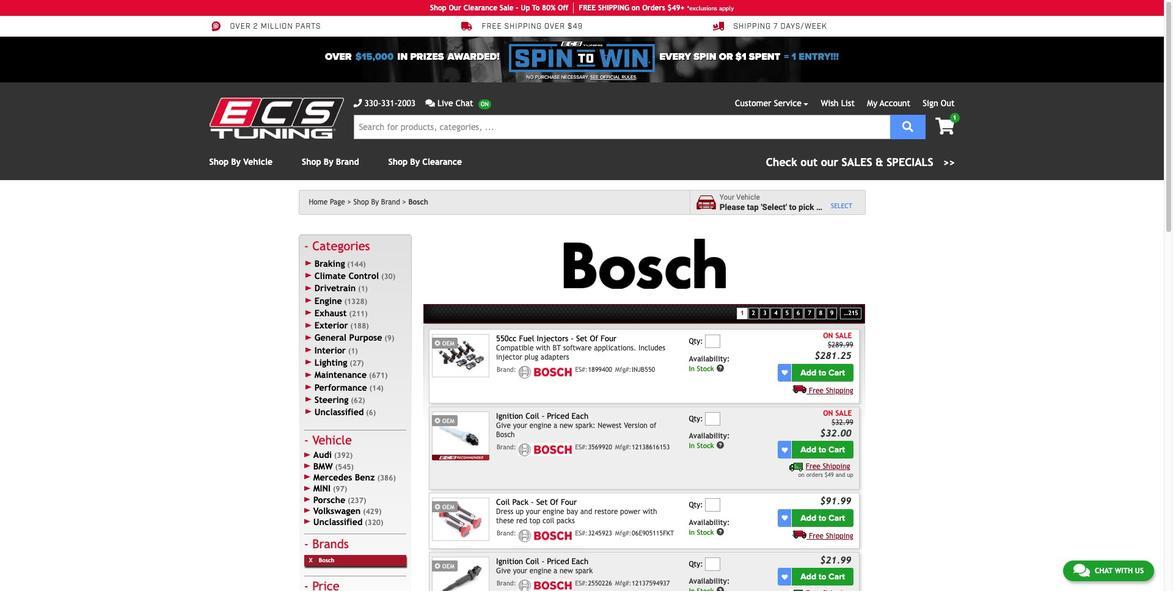 Task type: describe. For each thing, give the bounding box(es) containing it.
account
[[880, 98, 911, 108]]

spent
[[749, 51, 781, 63]]

- for on sale
[[542, 412, 545, 421]]

12137594937
[[632, 580, 670, 588]]

lighting
[[315, 358, 348, 368]]

clearance for by
[[423, 157, 462, 167]]

free shipping on orders $49 and up
[[799, 463, 854, 479]]

climate
[[315, 271, 346, 281]]

8 link
[[816, 308, 826, 320]]

add for third add to cart button from the top
[[801, 513, 817, 524]]

set inside coil pack - set of four dress up your engine bay and restore power with these red top coil packs
[[537, 498, 548, 507]]

includes
[[639, 344, 666, 353]]

sales
[[842, 156, 873, 169]]

(27)
[[350, 359, 364, 368]]

$21.99
[[821, 555, 852, 566]]

0 horizontal spatial vehicle
[[243, 157, 273, 167]]

free shipping image for $32.00
[[790, 464, 804, 472]]

by up the "home page" link
[[324, 157, 334, 167]]

sale
[[500, 4, 514, 12]]

official
[[600, 75, 621, 80]]

customer service
[[735, 98, 802, 108]]

fuel
[[519, 334, 535, 344]]

3569920
[[588, 444, 613, 451]]

question sign image for $32.00
[[717, 442, 725, 450]]

6
[[797, 310, 800, 317]]

bosch inside ignition coil - priced each give your engine a new spark: newest version of bosch
[[496, 431, 515, 440]]

3 add to cart button from the top
[[793, 510, 854, 527]]

wish list
[[821, 98, 855, 108]]

four inside coil pack - set of four dress up your engine bay and restore power with these red top coil packs
[[561, 498, 577, 507]]

es#1899400 - injb550 - 550cc fuel injectors - set of four - compatible with bt software applications. includes injector plug adapters - bosch - audi volkswagen mini image
[[432, 334, 490, 378]]

stock for $281.25
[[697, 364, 714, 373]]

prizes
[[410, 51, 444, 63]]

coil for on sale
[[526, 412, 540, 421]]

applications.
[[594, 344, 637, 353]]

braking
[[315, 258, 345, 269]]

orders
[[807, 472, 823, 479]]

(429)
[[363, 508, 382, 516]]

$289.99
[[828, 341, 854, 350]]

0 vertical spatial bosch
[[409, 198, 428, 207]]

your
[[720, 193, 735, 202]]

add to wish list image for $91.99
[[782, 515, 788, 521]]

priced for $21.99
[[547, 557, 570, 567]]

by down ecs tuning image at the left top of page
[[231, 157, 241, 167]]

ignition for on sale
[[496, 412, 523, 421]]

engine for $21.99
[[530, 567, 552, 576]]

by right the page
[[371, 198, 379, 207]]

$32.00
[[821, 428, 852, 439]]

es#: for 550cc fuel injectors - set of four compatible with bt software applications. includes injector plug adapters
[[575, 366, 588, 374]]

question sign image
[[717, 587, 725, 592]]

bosch inside brands x bosch
[[319, 558, 335, 565]]

(14)
[[370, 384, 384, 393]]

unclassified inside categories braking (144) climate control (30) drivetrain (1) engine (1328) exhaust (211) exterior (188) general purpose (9) interior (1) lighting (27) maintenance (671) performance (14) steering (62) unclassified (6)
[[315, 407, 364, 418]]

ignition coil - priced each give your engine a new spark: newest version of bosch
[[496, 412, 657, 440]]

ignition for $21.99
[[496, 557, 523, 567]]

coil pack - set of four dress up your engine bay and restore power with these red top coil packs
[[496, 498, 658, 526]]

or
[[719, 51, 733, 63]]

brand: for coil pack - set of four dress up your engine bay and restore power with these red top coil packs
[[497, 530, 516, 538]]

adapters
[[541, 354, 570, 362]]

shop our clearance sale - up to 80% off
[[430, 4, 569, 12]]

our
[[449, 4, 462, 12]]

give for $21.99
[[496, 567, 511, 576]]

0 horizontal spatial 2
[[253, 22, 258, 31]]

your vehicle please tap 'select' to pick a vehicle
[[720, 193, 850, 212]]

$32.99
[[832, 419, 854, 427]]

to inside your vehicle please tap 'select' to pick a vehicle
[[790, 202, 797, 212]]

4 link
[[771, 308, 782, 320]]

coil pack - set of four link
[[496, 498, 577, 507]]

ignition coil - priced each link for $21.99
[[496, 557, 589, 567]]

days/week
[[781, 22, 828, 31]]

ship
[[598, 4, 614, 12]]

8
[[820, 310, 823, 317]]

shop by brand for home page
[[354, 198, 400, 207]]

550cc fuel injectors - set of four link
[[496, 334, 617, 344]]

cart for third add to cart button from the top
[[829, 513, 846, 524]]

(545)
[[335, 463, 354, 472]]

0 vertical spatial 7
[[774, 22, 779, 31]]

shop by clearance link
[[389, 157, 462, 167]]

5 link
[[782, 308, 793, 320]]

shop by vehicle link
[[209, 157, 273, 167]]

parts
[[296, 22, 321, 31]]

restore
[[595, 508, 618, 517]]

ignition coil - priced each link for on sale
[[496, 412, 589, 421]]

*exclusions
[[688, 5, 718, 11]]

your inside coil pack - set of four dress up your engine bay and restore power with these red top coil packs
[[526, 508, 541, 517]]

(1328)
[[344, 297, 367, 306]]

0 horizontal spatial 1
[[741, 310, 744, 317]]

0 vertical spatial chat
[[456, 98, 474, 108]]

add for 3rd add to cart button from the bottom
[[801, 445, 817, 456]]

ecs tuning recommends this product. image
[[432, 455, 490, 461]]

shipping up every spin or $1 spent = 1 entry!!!
[[734, 22, 772, 31]]

your for $21.99
[[513, 567, 528, 576]]

availability: in stock for $281.25
[[689, 355, 730, 373]]

80%
[[542, 4, 556, 12]]

over for over 2 million parts
[[230, 22, 251, 31]]

(62)
[[351, 397, 365, 405]]

sign out link
[[923, 98, 955, 108]]

bosch - corporate logo image for coil pack - set of four dress up your engine bay and restore power with these red top coil packs
[[519, 530, 572, 543]]

over for over $15,000 in prizes
[[325, 51, 352, 63]]

9
[[831, 310, 834, 317]]

sales & specials link
[[766, 154, 955, 171]]

shop our clearance sale - up to 80% off link
[[430, 2, 574, 13]]

add for first add to cart button from the top of the page
[[801, 368, 817, 378]]

(211)
[[349, 310, 368, 318]]

1 horizontal spatial 1
[[792, 51, 797, 63]]

330-
[[365, 98, 381, 108]]

1 add to cart button from the top
[[793, 364, 854, 382]]

each for $21.99
[[572, 557, 589, 567]]

a for $21.99
[[554, 567, 558, 576]]

…215
[[844, 310, 859, 317]]

free shipping image for $281.25
[[793, 385, 807, 393]]

live chat link
[[426, 97, 491, 110]]

of inside coil pack - set of four dress up your engine bay and restore power with these red top coil packs
[[550, 498, 559, 507]]

qty: for ignition coil - priced each give your engine a new spark: newest version of bosch
[[689, 415, 703, 424]]

injectors
[[537, 334, 569, 344]]

2 free shipping from the top
[[809, 532, 854, 541]]

service
[[774, 98, 802, 108]]

tap
[[747, 202, 759, 212]]

and inside coil pack - set of four dress up your engine bay and restore power with these red top coil packs
[[581, 508, 593, 517]]

0 horizontal spatial 1 link
[[737, 308, 748, 320]]

new for $21.99
[[560, 567, 573, 576]]

es#3245923 - 06e905115fkt - coil pack - set of four - dress up your engine bay and restore power with these red top coil packs - bosch - audi volkswagen image
[[432, 498, 490, 541]]

in for $32.00
[[689, 442, 695, 451]]

free inside free shipping on orders $49 and up
[[806, 463, 821, 472]]

mfg#: for ignition coil - priced each give your engine a new spark: newest version of bosch
[[615, 444, 632, 451]]

see official rules link
[[591, 74, 637, 81]]

each for on sale
[[572, 412, 589, 421]]

power
[[621, 508, 641, 517]]

benz
[[355, 473, 375, 483]]

on sale $32.99 $32.00
[[821, 410, 854, 439]]

sign
[[923, 98, 939, 108]]

cart for 4th add to cart button from the top of the page
[[829, 572, 846, 583]]

by down 2003
[[410, 157, 420, 167]]

3
[[764, 310, 767, 317]]

1 horizontal spatial 1 link
[[926, 113, 960, 136]]

qty: for ignition coil - priced each give your engine a new spark
[[689, 561, 703, 569]]

- left up on the top left of page
[[516, 4, 519, 12]]

add to cart for 4th add to cart button from the top of the page
[[801, 572, 846, 583]]

vehicle inside vehicle audi (392) bmw (545) mercedes benz (386) mini (97) porsche (237) volkswagen (429) unclassified (320)
[[312, 434, 352, 448]]

availability: for 550cc fuel injectors - set of four
[[689, 355, 730, 363]]

home
[[309, 198, 328, 207]]

porsche
[[313, 495, 346, 505]]

3245923
[[588, 530, 613, 538]]

maintenance
[[315, 370, 367, 380]]

in
[[397, 51, 408, 63]]

please
[[720, 202, 745, 212]]

chat with us link
[[1064, 561, 1155, 582]]

330-331-2003
[[365, 98, 416, 108]]

free down $281.25
[[809, 387, 824, 395]]

es#: 3569920 mfg#: 12138616153
[[575, 444, 670, 451]]

ecs tuning image
[[209, 98, 344, 139]]

search image
[[903, 121, 914, 132]]

in for $281.25
[[689, 364, 695, 373]]

es#2550226 - 12137594937 - ignition coil - priced each - give your engine a new spark - bosch - bmw image
[[432, 557, 490, 592]]

*exclusions apply link
[[688, 3, 734, 13]]

add to cart for 3rd add to cart button from the bottom
[[801, 445, 846, 456]]

these
[[496, 517, 514, 526]]

es#: for coil pack - set of four dress up your engine bay and restore power with these red top coil packs
[[575, 530, 588, 538]]

over 2 million parts link
[[209, 21, 321, 32]]

- inside 550cc fuel injectors - set of four compatible with bt software applications. includes injector plug adapters
[[571, 334, 574, 344]]

1 vertical spatial 7
[[808, 310, 812, 317]]

- for $21.99
[[542, 557, 545, 567]]

free shipping over $49 link
[[461, 21, 583, 32]]

cart for 3rd add to cart button from the bottom
[[829, 445, 846, 456]]

version
[[624, 422, 648, 431]]

cart for first add to cart button from the top of the page
[[829, 368, 846, 378]]

shipping up $32.99
[[826, 387, 854, 395]]

- for $91.99
[[531, 498, 534, 507]]

qty: for coil pack - set of four dress up your engine bay and restore power with these red top coil packs
[[689, 501, 703, 510]]

with inside coil pack - set of four dress up your engine bay and restore power with these red top coil packs
[[643, 508, 658, 517]]

shopping cart image
[[936, 118, 955, 135]]



Task type: locate. For each thing, give the bounding box(es) containing it.
0 horizontal spatial over
[[230, 22, 251, 31]]

to
[[532, 4, 540, 12]]

to left pick
[[790, 202, 797, 212]]

1 vertical spatial of
[[550, 498, 559, 507]]

1 add to cart from the top
[[801, 368, 846, 378]]

2 vertical spatial engine
[[530, 567, 552, 576]]

new inside ignition coil - priced each give your engine a new spark
[[560, 567, 573, 576]]

0 horizontal spatial up
[[516, 508, 524, 517]]

on for $32.00
[[824, 410, 834, 418]]

- down adapters at bottom
[[542, 412, 545, 421]]

give inside ignition coil - priced each give your engine a new spark: newest version of bosch
[[496, 422, 511, 431]]

es#: for ignition coil - priced each give your engine a new spark
[[575, 580, 588, 588]]

pack
[[513, 498, 529, 507]]

mfg#: left injb550
[[615, 366, 632, 374]]

2 on from the top
[[824, 410, 834, 418]]

es#3569920 - 12138616153 - ignition coil - priced each - give your engine a new spark: newest version of bosch - bosch - bmw mini image
[[432, 412, 490, 455]]

1 sale from the top
[[836, 332, 852, 340]]

0 vertical spatial brand
[[336, 157, 359, 167]]

brand: down injector
[[497, 366, 516, 374]]

0 vertical spatial sale
[[836, 332, 852, 340]]

1 vertical spatial 1
[[953, 114, 957, 121]]

audi
[[313, 450, 332, 461]]

to for 4th add to cart button from the top of the page
[[819, 572, 827, 583]]

1 link left the 2 'link'
[[737, 308, 748, 320]]

in right 12138616153
[[689, 442, 695, 451]]

2 vertical spatial your
[[513, 567, 528, 576]]

0 vertical spatial over
[[230, 22, 251, 31]]

2 qty: from the top
[[689, 415, 703, 424]]

2 vertical spatial in
[[689, 528, 695, 537]]

bt
[[553, 344, 561, 353]]

(386)
[[377, 474, 396, 483]]

es#: left 3245923
[[575, 530, 588, 538]]

wish
[[821, 98, 839, 108]]

0 vertical spatial and
[[836, 472, 846, 479]]

your up top
[[526, 508, 541, 517]]

over left 'million' on the left
[[230, 22, 251, 31]]

1 bosch - corporate logo image from the top
[[519, 366, 572, 379]]

7 left 8
[[808, 310, 812, 317]]

up inside free shipping on orders $49 and up
[[847, 472, 854, 479]]

four up applications.
[[601, 334, 617, 344]]

1 availability: in stock from the top
[[689, 355, 730, 373]]

add to cart button down $281.25
[[793, 364, 854, 382]]

your for on sale
[[513, 422, 528, 431]]

add to wish list image
[[782, 447, 788, 454], [782, 515, 788, 521], [782, 575, 788, 581]]

new left spark:
[[560, 422, 573, 431]]

interior
[[315, 345, 346, 356]]

cart down $32.00
[[829, 445, 846, 456]]

3 stock from the top
[[697, 528, 714, 537]]

brand up the page
[[336, 157, 359, 167]]

2 es#: from the top
[[575, 444, 588, 451]]

4 add to cart from the top
[[801, 572, 846, 583]]

0 vertical spatial with
[[536, 344, 551, 353]]

1 brand: from the top
[[497, 366, 516, 374]]

1 vertical spatial in
[[689, 442, 695, 451]]

(1) up (27)
[[348, 347, 358, 356]]

coil inside coil pack - set of four dress up your engine bay and restore power with these red top coil packs
[[496, 498, 510, 507]]

engine up coil
[[543, 508, 565, 517]]

general
[[315, 333, 347, 343]]

2 in from the top
[[689, 442, 695, 451]]

0 vertical spatial engine
[[530, 422, 552, 431]]

1 qty: from the top
[[689, 338, 703, 346]]

1 new from the top
[[560, 422, 573, 431]]

bosch - corporate logo image for ignition coil - priced each give your engine a new spark
[[519, 580, 572, 592]]

1 vertical spatial brand
[[381, 198, 400, 207]]

chat inside 'link'
[[1095, 567, 1113, 576]]

$49
[[568, 22, 583, 31], [825, 472, 834, 479]]

your right es#3569920 - 12138616153 - ignition coil - priced each - give your engine a new spark: newest version of bosch - bosch - bmw mini image
[[513, 422, 528, 431]]

2 brand: from the top
[[497, 444, 516, 451]]

1 vertical spatial a
[[554, 422, 558, 431]]

0 vertical spatial shop by brand
[[302, 157, 359, 167]]

3 es#: from the top
[[575, 530, 588, 538]]

1 vertical spatial priced
[[547, 557, 570, 567]]

0 vertical spatial each
[[572, 412, 589, 421]]

add to cart button down $91.99
[[793, 510, 854, 527]]

(9)
[[385, 335, 395, 343]]

4 brand: from the top
[[497, 580, 516, 588]]

2 each from the top
[[572, 557, 589, 567]]

give right es#3569920 - 12138616153 - ignition coil - priced each - give your engine a new spark: newest version of bosch - bosch - bmw mini image
[[496, 422, 511, 431]]

qty: for 550cc fuel injectors - set of four compatible with bt software applications. includes injector plug adapters
[[689, 338, 703, 346]]

1 vertical spatial engine
[[543, 508, 565, 517]]

2 vertical spatial stock
[[697, 528, 714, 537]]

over $15,000 in prizes
[[325, 51, 444, 63]]

entry!!!
[[799, 51, 839, 63]]

2 stock from the top
[[697, 442, 714, 451]]

1 horizontal spatial clearance
[[464, 4, 498, 12]]

1 mfg#: from the top
[[615, 366, 632, 374]]

bosch down shop by clearance
[[409, 198, 428, 207]]

1 each from the top
[[572, 412, 589, 421]]

your inside ignition coil - priced each give your engine a new spark
[[513, 567, 528, 576]]

2 inside 'link'
[[752, 310, 756, 317]]

ignition inside ignition coil - priced each give your engine a new spark
[[496, 557, 523, 567]]

1 vertical spatial add to wish list image
[[782, 515, 788, 521]]

0 vertical spatial on
[[632, 4, 640, 12]]

bosch - corporate logo image down ignition coil - priced each give your engine a new spark
[[519, 580, 572, 592]]

1 question sign image from the top
[[717, 364, 725, 373]]

brand: down ignition coil - priced each give your engine a new spark
[[497, 580, 516, 588]]

bosch - corporate logo image down ignition coil - priced each give your engine a new spark: newest version of bosch
[[519, 444, 572, 456]]

a for on sale
[[554, 422, 558, 431]]

2 vertical spatial availability: in stock
[[689, 519, 730, 537]]

2 ignition coil - priced each link from the top
[[496, 557, 589, 567]]

priced inside ignition coil - priced each give your engine a new spark: newest version of bosch
[[547, 412, 570, 421]]

brand: down these
[[497, 530, 516, 538]]

compatible
[[496, 344, 534, 353]]

mfg#: for coil pack - set of four dress up your engine bay and restore power with these red top coil packs
[[615, 530, 632, 538]]

give inside ignition coil - priced each give your engine a new spark
[[496, 567, 511, 576]]

4 cart from the top
[[829, 572, 846, 583]]

1 ignition from the top
[[496, 412, 523, 421]]

priced down adapters at bottom
[[547, 412, 570, 421]]

3 add from the top
[[801, 513, 817, 524]]

add to wish list image
[[782, 370, 788, 376]]

clearance right our
[[464, 4, 498, 12]]

availability: for ignition coil - priced each
[[689, 432, 730, 441]]

0 horizontal spatial $49
[[568, 22, 583, 31]]

qty:
[[689, 338, 703, 346], [689, 415, 703, 424], [689, 501, 703, 510], [689, 561, 703, 569]]

1 horizontal spatial four
[[601, 334, 617, 344]]

4 mfg#: from the top
[[615, 580, 632, 588]]

1 horizontal spatial vehicle
[[312, 434, 352, 448]]

4 bosch - corporate logo image from the top
[[519, 580, 572, 592]]

spark
[[576, 567, 593, 576]]

priced down packs
[[547, 557, 570, 567]]

ignition coil - priced each link
[[496, 412, 589, 421], [496, 557, 589, 567]]

&
[[876, 156, 884, 169]]

cart down $91.99
[[829, 513, 846, 524]]

each inside ignition coil - priced each give your engine a new spark: newest version of bosch
[[572, 412, 589, 421]]

0 horizontal spatial clearance
[[423, 157, 462, 167]]

3 availability: in stock from the top
[[689, 519, 730, 537]]

shop by clearance
[[389, 157, 462, 167]]

add to cart for third add to cart button from the top
[[801, 513, 846, 524]]

bosch - corporate logo image for ignition coil - priced each give your engine a new spark: newest version of bosch
[[519, 444, 572, 456]]

brand: for ignition coil - priced each give your engine a new spark
[[497, 580, 516, 588]]

4 qty: from the top
[[689, 561, 703, 569]]

0 vertical spatial question sign image
[[717, 364, 725, 373]]

free ship ping on orders $49+ *exclusions apply
[[579, 4, 734, 12]]

over
[[230, 22, 251, 31], [325, 51, 352, 63]]

page
[[330, 198, 345, 207]]

$15,000
[[356, 51, 394, 63]]

1 cart from the top
[[829, 368, 846, 378]]

free down the shop our clearance sale - up to 80% off at the left
[[482, 22, 502, 31]]

2 sale from the top
[[836, 410, 852, 418]]

see
[[591, 75, 599, 80]]

0 vertical spatial (1)
[[358, 285, 368, 294]]

with inside 'link'
[[1115, 567, 1133, 576]]

question sign image
[[717, 364, 725, 373], [717, 442, 725, 450], [717, 528, 725, 536]]

0 vertical spatial availability: in stock
[[689, 355, 730, 373]]

2 vertical spatial a
[[554, 567, 558, 576]]

cart down $281.25
[[829, 368, 846, 378]]

a inside ignition coil - priced each give your engine a new spark
[[554, 567, 558, 576]]

1 vertical spatial unclassified
[[313, 517, 363, 528]]

in right 06e905115fkt
[[689, 528, 695, 537]]

cart down $21.99
[[829, 572, 846, 583]]

a left spark
[[554, 567, 558, 576]]

to up free shipping on orders $49 and up
[[819, 445, 827, 456]]

add for 4th add to cart button from the top of the page
[[801, 572, 817, 583]]

shop by brand link up the "home page" link
[[302, 157, 359, 167]]

1 right =
[[792, 51, 797, 63]]

2 vertical spatial coil
[[526, 557, 540, 567]]

comments image
[[1074, 564, 1091, 578]]

1 free shipping from the top
[[809, 387, 854, 395]]

3 add to wish list image from the top
[[782, 575, 788, 581]]

$49 inside free shipping on orders $49 and up
[[825, 472, 834, 479]]

0 vertical spatial ignition coil - priced each link
[[496, 412, 589, 421]]

1 es#: from the top
[[575, 366, 588, 374]]

clearance for our
[[464, 4, 498, 12]]

1 horizontal spatial 7
[[808, 310, 812, 317]]

give right es#2550226 - 12137594937 - ignition coil - priced each - give your engine a new spark - bosch - bmw image
[[496, 567, 511, 576]]

up up $91.99
[[847, 472, 854, 479]]

1 vertical spatial sale
[[836, 410, 852, 418]]

1 vertical spatial 1 link
[[737, 308, 748, 320]]

a right pick
[[817, 202, 821, 212]]

engine left spark:
[[530, 422, 552, 431]]

of inside 550cc fuel injectors - set of four compatible with bt software applications. includes injector plug adapters
[[590, 334, 599, 344]]

with
[[536, 344, 551, 353], [643, 508, 658, 517], [1115, 567, 1133, 576]]

4 es#: from the top
[[575, 580, 588, 588]]

coil for $21.99
[[526, 557, 540, 567]]

bay
[[567, 508, 578, 517]]

shipping up the orders
[[823, 463, 851, 472]]

priced for on sale
[[547, 412, 570, 421]]

2 add to cart button from the top
[[793, 442, 854, 459]]

to for 3rd add to cart button from the bottom
[[819, 445, 827, 456]]

new for on sale
[[560, 422, 573, 431]]

1 vertical spatial stock
[[697, 442, 714, 451]]

2 mfg#: from the top
[[615, 444, 632, 451]]

every spin or $1 spent = 1 entry!!!
[[660, 51, 839, 63]]

1 vertical spatial free shipping
[[809, 532, 854, 541]]

specials
[[887, 156, 934, 169]]

vehicle up tap
[[737, 193, 760, 202]]

engine inside ignition coil - priced each give your engine a new spark: newest version of bosch
[[530, 422, 552, 431]]

to down $281.25
[[819, 368, 827, 378]]

on for $281.25
[[824, 332, 834, 340]]

coil up dress
[[496, 498, 510, 507]]

1 horizontal spatial over
[[325, 51, 352, 63]]

2 cart from the top
[[829, 445, 846, 456]]

(144)
[[347, 260, 366, 269]]

free
[[482, 22, 502, 31], [809, 387, 824, 395], [806, 463, 821, 472], [809, 532, 824, 541]]

add to cart up free shipping on orders $49 and up
[[801, 445, 846, 456]]

no
[[527, 75, 534, 80]]

1 vertical spatial give
[[496, 567, 511, 576]]

550cc fuel injectors - set of four compatible with bt software applications. includes injector plug adapters
[[496, 334, 666, 362]]

sale
[[836, 332, 852, 340], [836, 410, 852, 418]]

1 vertical spatial coil
[[496, 498, 510, 507]]

comments image
[[426, 99, 435, 108]]

with inside 550cc fuel injectors - set of four compatible with bt software applications. includes injector plug adapters
[[536, 344, 551, 353]]

on sale $289.99 $281.25
[[815, 332, 854, 361]]

bosch right x
[[319, 558, 335, 565]]

mfg#: down power
[[615, 530, 632, 538]]

shipping 7 days/week
[[734, 22, 828, 31]]

0 vertical spatial shop by brand link
[[302, 157, 359, 167]]

0 vertical spatial in
[[689, 364, 695, 373]]

3 availability: from the top
[[689, 519, 730, 527]]

mfg#: for ignition coil - priced each give your engine a new spark
[[615, 580, 632, 588]]

0 horizontal spatial four
[[561, 498, 577, 507]]

(320)
[[365, 519, 384, 528]]

coil
[[526, 412, 540, 421], [496, 498, 510, 507], [526, 557, 540, 567]]

over
[[545, 22, 566, 31]]

0 horizontal spatial bosch
[[319, 558, 335, 565]]

give for on sale
[[496, 422, 511, 431]]

1 vertical spatial availability: in stock
[[689, 432, 730, 451]]

(1) down control
[[358, 285, 368, 294]]

330-331-2003 link
[[354, 97, 416, 110]]

1 give from the top
[[496, 422, 511, 431]]

$49 right over
[[568, 22, 583, 31]]

1 down 'out'
[[953, 114, 957, 121]]

1 horizontal spatial set
[[576, 334, 588, 344]]

2 horizontal spatial 1
[[953, 114, 957, 121]]

4 add to cart button from the top
[[793, 569, 854, 587]]

to for third add to cart button from the top
[[819, 513, 827, 524]]

0 vertical spatial a
[[817, 202, 821, 212]]

brand: for 550cc fuel injectors - set of four compatible with bt software applications. includes injector plug adapters
[[497, 366, 516, 374]]

up inside coil pack - set of four dress up your engine bay and restore power with these red top coil packs
[[516, 508, 524, 517]]

1 left the 2 'link'
[[741, 310, 744, 317]]

with left us
[[1115, 567, 1133, 576]]

3 mfg#: from the top
[[615, 530, 632, 538]]

unclassified down volkswagen
[[313, 517, 363, 528]]

- inside coil pack - set of four dress up your engine bay and restore power with these red top coil packs
[[531, 498, 534, 507]]

0 vertical spatial ignition
[[496, 412, 523, 421]]

four up bay
[[561, 498, 577, 507]]

my account link
[[868, 98, 911, 108]]

each up spark:
[[572, 412, 589, 421]]

vehicle inside your vehicle please tap 'select' to pick a vehicle
[[737, 193, 760, 202]]

2 vertical spatial free shipping image
[[793, 530, 807, 539]]

over left the $15,000 on the top left of the page
[[325, 51, 352, 63]]

with right power
[[643, 508, 658, 517]]

3 bosch - corporate logo image from the top
[[519, 530, 572, 543]]

phone image
[[354, 99, 362, 108]]

2 availability: from the top
[[689, 432, 730, 441]]

3 brand: from the top
[[497, 530, 516, 538]]

sale for $281.25
[[836, 332, 852, 340]]

sale for $32.00
[[836, 410, 852, 418]]

bosch - corporate logo image down adapters at bottom
[[519, 366, 572, 379]]

3 cart from the top
[[829, 513, 846, 524]]

add to cart down $91.99
[[801, 513, 846, 524]]

vehicle up audi
[[312, 434, 352, 448]]

2 availability: in stock from the top
[[689, 432, 730, 451]]

bosch right es#3569920 - 12138616153 - ignition coil - priced each - give your engine a new spark: newest version of bosch - bosch - bmw mini image
[[496, 431, 515, 440]]

of up coil
[[550, 498, 559, 507]]

1 vertical spatial and
[[581, 508, 593, 517]]

1 priced from the top
[[547, 412, 570, 421]]

pick
[[799, 202, 815, 212]]

sale up $32.99
[[836, 410, 852, 418]]

(97)
[[333, 486, 347, 494]]

mfg#: for 550cc fuel injectors - set of four compatible with bt software applications. includes injector plug adapters
[[615, 366, 632, 374]]

shop by brand right the page
[[354, 198, 400, 207]]

on inside on sale $289.99 $281.25
[[824, 332, 834, 340]]

1 horizontal spatial 2
[[752, 310, 756, 317]]

engine inside ignition coil - priced each give your engine a new spark
[[530, 567, 552, 576]]

1 add from the top
[[801, 368, 817, 378]]

add to cart for first add to cart button from the top of the page
[[801, 368, 846, 378]]

$49 right the orders
[[825, 472, 834, 479]]

availability: in stock
[[689, 355, 730, 373], [689, 432, 730, 451], [689, 519, 730, 537]]

of up software
[[590, 334, 599, 344]]

a inside ignition coil - priced each give your engine a new spark: newest version of bosch
[[554, 422, 558, 431]]

3 qty: from the top
[[689, 501, 703, 510]]

3 in from the top
[[689, 528, 695, 537]]

1 vertical spatial (1)
[[348, 347, 358, 356]]

1 vertical spatial shop by brand
[[354, 198, 400, 207]]

new left spark
[[560, 567, 573, 576]]

9 link
[[827, 308, 838, 320]]

(237)
[[348, 497, 366, 505]]

1 availability: from the top
[[689, 355, 730, 363]]

2 vertical spatial 1
[[741, 310, 744, 317]]

apply
[[719, 5, 734, 11]]

1 horizontal spatial chat
[[1095, 567, 1113, 576]]

0 horizontal spatial set
[[537, 498, 548, 507]]

bmw
[[313, 461, 333, 472]]

availability: for coil pack - set of four
[[689, 519, 730, 527]]

mfg#: right the 2550226
[[615, 580, 632, 588]]

1 vertical spatial free shipping image
[[790, 464, 804, 472]]

of
[[650, 422, 657, 431]]

1 vertical spatial set
[[537, 498, 548, 507]]

2 vertical spatial question sign image
[[717, 528, 725, 536]]

0 vertical spatial of
[[590, 334, 599, 344]]

1 horizontal spatial up
[[847, 472, 854, 479]]

None text field
[[706, 413, 721, 426], [706, 558, 721, 572], [706, 413, 721, 426], [706, 558, 721, 572]]

1 vertical spatial over
[[325, 51, 352, 63]]

0 vertical spatial four
[[601, 334, 617, 344]]

2 ignition from the top
[[496, 557, 523, 567]]

vehicle down ecs tuning image at the left top of page
[[243, 157, 273, 167]]

0 vertical spatial set
[[576, 334, 588, 344]]

Search text field
[[354, 115, 890, 139]]

up up the red in the left of the page
[[516, 508, 524, 517]]

priced inside ignition coil - priced each give your engine a new spark
[[547, 557, 570, 567]]

to for first add to cart button from the top of the page
[[819, 368, 827, 378]]

bosch - corporate logo image for 550cc fuel injectors - set of four compatible with bt software applications. includes injector plug adapters
[[519, 366, 572, 379]]

brand: for ignition coil - priced each give your engine a new spark: newest version of bosch
[[497, 444, 516, 451]]

shipping inside free shipping on orders $49 and up
[[823, 463, 851, 472]]

free up $21.99
[[809, 532, 824, 541]]

question sign image for $281.25
[[717, 364, 725, 373]]

ignition coil - priced each give your engine a new spark
[[496, 557, 593, 576]]

1 vertical spatial with
[[643, 508, 658, 517]]

2 new from the top
[[560, 567, 573, 576]]

a inside your vehicle please tap 'select' to pick a vehicle
[[817, 202, 821, 212]]

coil inside ignition coil - priced each give your engine a new spark: newest version of bosch
[[526, 412, 540, 421]]

bosch - corporate logo image
[[519, 366, 572, 379], [519, 444, 572, 456], [519, 530, 572, 543], [519, 580, 572, 592]]

availability: in stock for $32.00
[[689, 432, 730, 451]]

dress
[[496, 508, 514, 517]]

sale up $289.99
[[836, 332, 852, 340]]

es#: down spark
[[575, 580, 588, 588]]

2
[[253, 22, 258, 31], [752, 310, 756, 317]]

up
[[521, 4, 530, 12]]

0 vertical spatial vehicle
[[243, 157, 273, 167]]

7
[[774, 22, 779, 31], [808, 310, 812, 317]]

set inside 550cc fuel injectors - set of four compatible with bt software applications. includes injector plug adapters
[[576, 334, 588, 344]]

sign out
[[923, 98, 955, 108]]

0 vertical spatial on
[[824, 332, 834, 340]]

and inside free shipping on orders $49 and up
[[836, 472, 846, 479]]

a left spark:
[[554, 422, 558, 431]]

sale inside on sale $32.99 $32.00
[[836, 410, 852, 418]]

brand for home page
[[381, 198, 400, 207]]

2 add from the top
[[801, 445, 817, 456]]

each inside ignition coil - priced each give your engine a new spark
[[572, 557, 589, 567]]

1 horizontal spatial on
[[799, 472, 805, 479]]

None text field
[[706, 335, 721, 349], [706, 499, 721, 512], [706, 335, 721, 349], [706, 499, 721, 512]]

2 priced from the top
[[547, 557, 570, 567]]

each up spark
[[572, 557, 589, 567]]

new inside ignition coil - priced each give your engine a new spark: newest version of bosch
[[560, 422, 573, 431]]

availability:
[[689, 355, 730, 363], [689, 432, 730, 441], [689, 519, 730, 527], [689, 578, 730, 586]]

0 horizontal spatial 7
[[774, 22, 779, 31]]

ignition inside ignition coil - priced each give your engine a new spark: newest version of bosch
[[496, 412, 523, 421]]

brand for shop by vehicle
[[336, 157, 359, 167]]

0 horizontal spatial chat
[[456, 98, 474, 108]]

$91.99
[[821, 496, 852, 507]]

to down $21.99
[[819, 572, 827, 583]]

mfg#: right 3569920
[[615, 444, 632, 451]]

select
[[831, 202, 853, 210]]

4 availability: from the top
[[689, 578, 730, 586]]

your
[[513, 422, 528, 431], [526, 508, 541, 517], [513, 567, 528, 576]]

2 give from the top
[[496, 567, 511, 576]]

- inside ignition coil - priced each give your engine a new spark: newest version of bosch
[[542, 412, 545, 421]]

shop by brand link for shop by vehicle
[[302, 157, 359, 167]]

coil down plug
[[526, 412, 540, 421]]

in right injb550
[[689, 364, 695, 373]]

1 horizontal spatial with
[[643, 508, 658, 517]]

0 vertical spatial stock
[[697, 364, 714, 373]]

ignition
[[496, 412, 523, 421], [496, 557, 523, 567]]

2 horizontal spatial bosch
[[496, 431, 515, 440]]

es#: 2550226 mfg#: 12137594937
[[575, 580, 670, 588]]

ecs tuning 'spin to win' contest logo image
[[509, 42, 655, 72]]

2 vertical spatial with
[[1115, 567, 1133, 576]]

3 add to cart from the top
[[801, 513, 846, 524]]

0 vertical spatial unclassified
[[315, 407, 364, 418]]

unclassified inside vehicle audi (392) bmw (545) mercedes benz (386) mini (97) porsche (237) volkswagen (429) unclassified (320)
[[313, 517, 363, 528]]

0 horizontal spatial on
[[632, 4, 640, 12]]

stock
[[697, 364, 714, 373], [697, 442, 714, 451], [697, 528, 714, 537]]

free shipping up on sale $32.99 $32.00
[[809, 387, 854, 395]]

live chat
[[438, 98, 474, 108]]

2550226
[[588, 580, 613, 588]]

spark:
[[576, 422, 596, 431]]

shop by brand for shop by vehicle
[[302, 157, 359, 167]]

purchase
[[535, 75, 560, 80]]

2 left 'million' on the left
[[253, 22, 258, 31]]

1 vertical spatial ignition coil - priced each link
[[496, 557, 589, 567]]

engine inside coil pack - set of four dress up your engine bay and restore power with these red top coil packs
[[543, 508, 565, 517]]

3 question sign image from the top
[[717, 528, 725, 536]]

1 horizontal spatial and
[[836, 472, 846, 479]]

1 vertical spatial $49
[[825, 472, 834, 479]]

my
[[868, 98, 878, 108]]

ignition right es#3569920 - 12138616153 - ignition coil - priced each - give your engine a new spark: newest version of bosch - bosch - bmw mini image
[[496, 412, 523, 421]]

coil inside ignition coil - priced each give your engine a new spark
[[526, 557, 540, 567]]

on
[[632, 4, 640, 12], [799, 472, 805, 479]]

shipping
[[505, 22, 542, 31]]

0 vertical spatial 2
[[253, 22, 258, 31]]

free shipping image
[[793, 385, 807, 393], [790, 464, 804, 472], [793, 530, 807, 539]]

your inside ignition coil - priced each give your engine a new spark: newest version of bosch
[[513, 422, 528, 431]]

ignition coil - priced each link down coil
[[496, 557, 589, 567]]

2 add to cart from the top
[[801, 445, 846, 456]]

0 vertical spatial $49
[[568, 22, 583, 31]]

2 question sign image from the top
[[717, 442, 725, 450]]

1 vertical spatial four
[[561, 498, 577, 507]]

1 vertical spatial ignition
[[496, 557, 523, 567]]

1 add to wish list image from the top
[[782, 447, 788, 454]]

2 vertical spatial add to wish list image
[[782, 575, 788, 581]]

your down the red in the left of the page
[[513, 567, 528, 576]]

- inside ignition coil - priced each give your engine a new spark
[[542, 557, 545, 567]]

four inside 550cc fuel injectors - set of four compatible with bt software applications. includes injector plug adapters
[[601, 334, 617, 344]]

1 in from the top
[[689, 364, 695, 373]]

1 link down sign out link
[[926, 113, 960, 136]]

and right the orders
[[836, 472, 846, 479]]

rules
[[622, 75, 637, 80]]

1 horizontal spatial of
[[590, 334, 599, 344]]

stock for $32.00
[[697, 442, 714, 451]]

2 left 3
[[752, 310, 756, 317]]

add to cart button
[[793, 364, 854, 382], [793, 442, 854, 459], [793, 510, 854, 527], [793, 569, 854, 587]]

shipping up $21.99
[[826, 532, 854, 541]]

1 vertical spatial vehicle
[[737, 193, 760, 202]]

brand: right es#3569920 - 12138616153 - ignition coil - priced each - give your engine a new spark: newest version of bosch - bosch - bmw mini image
[[497, 444, 516, 451]]

1 stock from the top
[[697, 364, 714, 373]]

0 vertical spatial free shipping image
[[793, 385, 807, 393]]

(6)
[[366, 409, 376, 418]]

necessary.
[[561, 75, 589, 80]]

no purchase necessary. see official rules .
[[527, 75, 638, 80]]

engine for on sale
[[530, 422, 552, 431]]

engine left spark
[[530, 567, 552, 576]]

on inside on sale $32.99 $32.00
[[824, 410, 834, 418]]

wish list link
[[821, 98, 855, 108]]

es#: for ignition coil - priced each give your engine a new spark: newest version of bosch
[[575, 444, 588, 451]]

4 add from the top
[[801, 572, 817, 583]]

1 vertical spatial your
[[526, 508, 541, 517]]

2 bosch - corporate logo image from the top
[[519, 444, 572, 456]]

free shipping up $21.99
[[809, 532, 854, 541]]

unclassified down steering
[[315, 407, 364, 418]]

1 on from the top
[[824, 332, 834, 340]]

4
[[775, 310, 778, 317]]

customer service button
[[735, 97, 809, 110]]

vehicle audi (392) bmw (545) mercedes benz (386) mini (97) porsche (237) volkswagen (429) unclassified (320)
[[312, 434, 396, 528]]

1 ignition coil - priced each link from the top
[[496, 412, 589, 421]]

0 vertical spatial priced
[[547, 412, 570, 421]]

add to wish list image for $21.99
[[782, 575, 788, 581]]

on inside free shipping on orders $49 and up
[[799, 472, 805, 479]]

to down $91.99
[[819, 513, 827, 524]]

0 horizontal spatial with
[[536, 344, 551, 353]]

sale inside on sale $289.99 $281.25
[[836, 332, 852, 340]]

(671)
[[369, 372, 388, 380]]

2 add to wish list image from the top
[[782, 515, 788, 521]]

1 vertical spatial up
[[516, 508, 524, 517]]

shop by brand link for home page
[[354, 198, 406, 207]]



Task type: vqa. For each thing, say whether or not it's contained in the screenshot.
first Mfg#: from the bottom
yes



